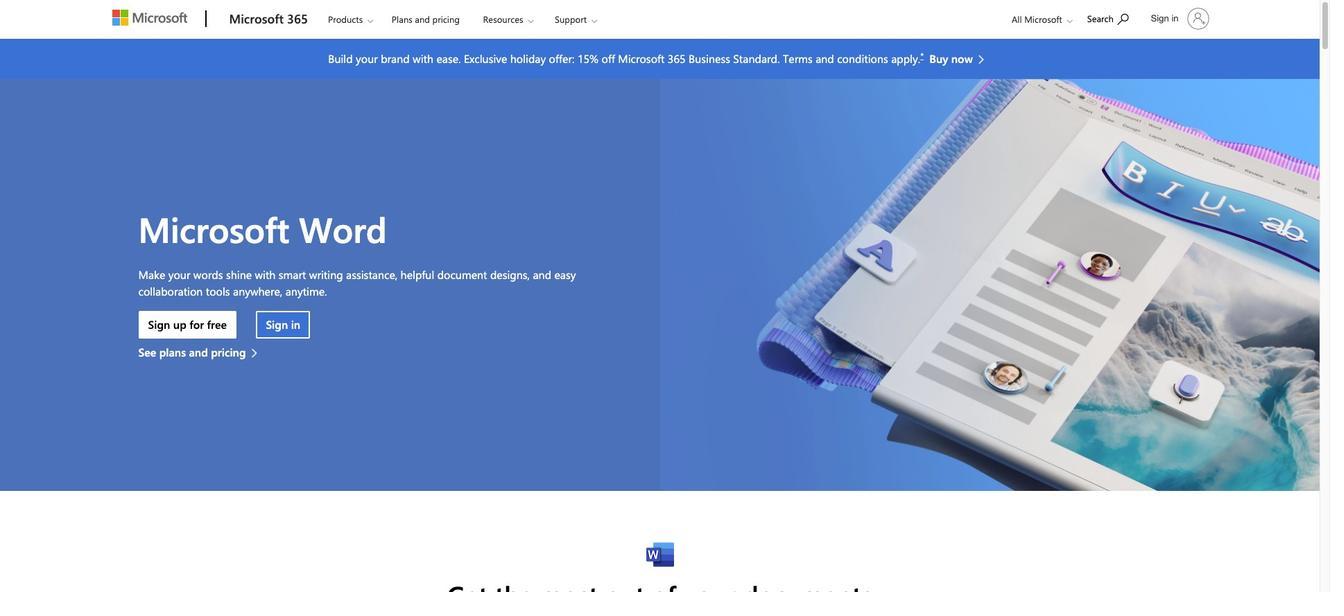 Task type: describe. For each thing, give the bounding box(es) containing it.
plans
[[392, 13, 412, 25]]

smart
[[279, 268, 306, 282]]

off
[[602, 51, 615, 66]]

2 horizontal spatial sign
[[1151, 13, 1169, 24]]

pricing inside "plans and pricing" link
[[432, 13, 460, 25]]

tools
[[206, 285, 230, 299]]

365 inside build your brand with ease. exclusive holiday offer: 15% off microsoft 365 business standard. terms and conditions apply. * buy now
[[668, 51, 686, 66]]

offer:
[[549, 51, 574, 66]]

make
[[138, 268, 165, 282]]

designs,
[[490, 268, 530, 282]]

1 vertical spatial sign in link
[[256, 312, 310, 339]]

all microsoft
[[1012, 13, 1062, 25]]

plans and pricing link
[[385, 1, 466, 34]]

see
[[138, 346, 156, 360]]

365 inside microsoft 365 link
[[287, 10, 308, 27]]

search button
[[1081, 2, 1135, 33]]

and right the plans
[[415, 13, 430, 25]]

for
[[189, 318, 204, 332]]

microsoft word
[[138, 206, 387, 253]]

ease.
[[436, 51, 461, 66]]

0 horizontal spatial in
[[291, 318, 300, 332]]

and right plans at the bottom left
[[189, 346, 208, 360]]

now
[[951, 51, 973, 66]]

sign for sign in link to the bottom
[[266, 318, 288, 332]]

a stylized design of a word document with icons and features from the program image
[[660, 79, 1320, 491]]

microsoft inside dropdown button
[[1024, 13, 1062, 25]]

0 horizontal spatial sign in
[[266, 318, 300, 332]]

products button
[[316, 1, 384, 38]]

anytime.
[[286, 285, 327, 299]]

plans and pricing
[[392, 13, 460, 25]]

0 vertical spatial sign in link
[[1143, 2, 1215, 35]]

products
[[328, 13, 363, 25]]

and inside build your brand with ease. exclusive holiday offer: 15% off microsoft 365 business standard. terms and conditions apply. * buy now
[[816, 51, 834, 66]]

all
[[1012, 13, 1022, 25]]

with inside build your brand with ease. exclusive holiday offer: 15% off microsoft 365 business standard. terms and conditions apply. * buy now
[[413, 51, 433, 66]]

business
[[689, 51, 730, 66]]

terms
[[783, 51, 813, 66]]

build
[[328, 51, 353, 66]]

plans
[[159, 346, 186, 360]]

support
[[555, 13, 587, 25]]

microsoft image
[[112, 10, 187, 26]]

apply.
[[891, 51, 920, 66]]



Task type: locate. For each thing, give the bounding box(es) containing it.
see plans and pricing
[[138, 346, 246, 360]]

all microsoft button
[[1001, 1, 1080, 38]]

pricing inside "see plans and pricing" link
[[211, 346, 246, 360]]

sign up for free
[[148, 318, 227, 332]]

sign in right search search box
[[1151, 13, 1179, 24]]

and right terms
[[816, 51, 834, 66]]

with up anywhere,
[[255, 268, 276, 282]]

and left easy
[[533, 268, 551, 282]]

1 vertical spatial sign in
[[266, 318, 300, 332]]

support button
[[543, 1, 608, 38]]

microsoft inside build your brand with ease. exclusive holiday offer: 15% off microsoft 365 business standard. terms and conditions apply. * buy now
[[618, 51, 665, 66]]

sign up for free link
[[138, 312, 236, 339]]

1 horizontal spatial your
[[356, 51, 378, 66]]

helpful
[[401, 268, 434, 282]]

your
[[356, 51, 378, 66], [168, 268, 190, 282]]

sign right search search box
[[1151, 13, 1169, 24]]

your inside build your brand with ease. exclusive holiday offer: 15% off microsoft 365 business standard. terms and conditions apply. * buy now
[[356, 51, 378, 66]]

assistance,
[[346, 268, 398, 282]]

sign in
[[1151, 13, 1179, 24], [266, 318, 300, 332]]

1 vertical spatial in
[[291, 318, 300, 332]]

conditions
[[837, 51, 888, 66]]

with inside "make your words shine with smart writing assistance, helpful document designs, and easy collaboration tools anywhere, anytime."
[[255, 268, 276, 282]]

0 vertical spatial your
[[356, 51, 378, 66]]

0 horizontal spatial sign
[[148, 318, 170, 332]]

in
[[1172, 13, 1179, 24], [291, 318, 300, 332]]

sign
[[1151, 13, 1169, 24], [148, 318, 170, 332], [266, 318, 288, 332]]

resources button
[[471, 1, 545, 38]]

anywhere,
[[233, 285, 282, 299]]

sign down anywhere,
[[266, 318, 288, 332]]

*
[[920, 50, 924, 61]]

document
[[437, 268, 487, 282]]

your up collaboration
[[168, 268, 190, 282]]

0 horizontal spatial with
[[255, 268, 276, 282]]

in right search search box
[[1172, 13, 1179, 24]]

microsoft 365
[[229, 10, 308, 27]]

1 horizontal spatial 365
[[668, 51, 686, 66]]

writing
[[309, 268, 343, 282]]

1 horizontal spatial sign in
[[1151, 13, 1179, 24]]

Search search field
[[1080, 2, 1143, 33]]

and
[[415, 13, 430, 25], [816, 51, 834, 66], [533, 268, 551, 282], [189, 346, 208, 360]]

with left 'ease.'
[[413, 51, 433, 66]]

0 horizontal spatial sign in link
[[256, 312, 310, 339]]

pricing
[[432, 13, 460, 25], [211, 346, 246, 360]]

easy
[[554, 268, 576, 282]]

sign in down anytime.
[[266, 318, 300, 332]]

collaboration
[[138, 285, 203, 299]]

1 horizontal spatial in
[[1172, 13, 1179, 24]]

365 left the business
[[668, 51, 686, 66]]

0 vertical spatial 365
[[287, 10, 308, 27]]

words
[[193, 268, 223, 282]]

0 horizontal spatial pricing
[[211, 346, 246, 360]]

your right build
[[356, 51, 378, 66]]

in down anytime.
[[291, 318, 300, 332]]

your for make
[[168, 268, 190, 282]]

365
[[287, 10, 308, 27], [668, 51, 686, 66]]

shine
[[226, 268, 252, 282]]

your for build
[[356, 51, 378, 66]]

15%
[[578, 51, 599, 66]]

0 vertical spatial in
[[1172, 13, 1179, 24]]

and inside "make your words shine with smart writing assistance, helpful document designs, and easy collaboration tools anywhere, anytime."
[[533, 268, 551, 282]]

1 vertical spatial pricing
[[211, 346, 246, 360]]

microsoft
[[229, 10, 284, 27], [1024, 13, 1062, 25], [618, 51, 665, 66], [138, 206, 289, 253]]

build your brand with ease. exclusive holiday offer: 15% off microsoft 365 business standard. terms and conditions apply. * buy now
[[328, 50, 973, 66]]

microsoft 365 link
[[222, 1, 315, 38]]

search
[[1087, 12, 1114, 24]]

0 horizontal spatial 365
[[287, 10, 308, 27]]

see plans and pricing link
[[138, 345, 265, 362]]

0 vertical spatial sign in
[[1151, 13, 1179, 24]]

with
[[413, 51, 433, 66], [255, 268, 276, 282]]

sign left up
[[148, 318, 170, 332]]

buy now link
[[929, 51, 991, 67]]

365 left the products
[[287, 10, 308, 27]]

word
[[299, 206, 387, 253]]

1 vertical spatial your
[[168, 268, 190, 282]]

1 horizontal spatial sign in link
[[1143, 2, 1215, 35]]

0 vertical spatial pricing
[[432, 13, 460, 25]]

1 vertical spatial with
[[255, 268, 276, 282]]

brand
[[381, 51, 410, 66]]

1 vertical spatial 365
[[668, 51, 686, 66]]

1 horizontal spatial sign
[[266, 318, 288, 332]]

standard.
[[733, 51, 780, 66]]

0 vertical spatial with
[[413, 51, 433, 66]]

free
[[207, 318, 227, 332]]

resources
[[483, 13, 523, 25]]

sign in link
[[1143, 2, 1215, 35], [256, 312, 310, 339]]

0 horizontal spatial your
[[168, 268, 190, 282]]

pricing down free
[[211, 346, 246, 360]]

1 horizontal spatial pricing
[[432, 13, 460, 25]]

buy
[[929, 51, 948, 66]]

exclusive
[[464, 51, 507, 66]]

holiday
[[510, 51, 546, 66]]

up
[[173, 318, 186, 332]]

1 horizontal spatial with
[[413, 51, 433, 66]]

sign for sign up for free link
[[148, 318, 170, 332]]

pricing up 'ease.'
[[432, 13, 460, 25]]

* link
[[920, 50, 924, 61]]

your inside "make your words shine with smart writing assistance, helpful document designs, and easy collaboration tools anywhere, anytime."
[[168, 268, 190, 282]]

make your words shine with smart writing assistance, helpful document designs, and easy collaboration tools anywhere, anytime.
[[138, 268, 576, 299]]



Task type: vqa. For each thing, say whether or not it's contained in the screenshot.
holiday
yes



